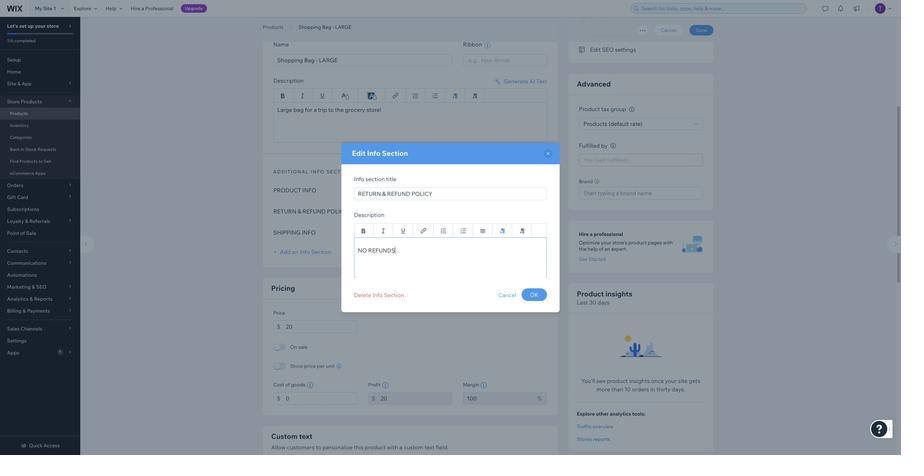 Task type: describe. For each thing, give the bounding box(es) containing it.
return & refund policy
[[273, 208, 348, 215]]

of for sale
[[20, 230, 25, 237]]

tax
[[602, 106, 610, 113]]

get
[[579, 257, 588, 263]]

delete
[[354, 292, 371, 299]]

analytics
[[610, 412, 632, 418]]

promote coupon image
[[579, 18, 586, 25]]

$ for on sale
[[277, 324, 281, 331]]

1 vertical spatial info tooltip image
[[481, 383, 487, 389]]

product insights last 30 days
[[577, 290, 633, 307]]

a up optimize
[[590, 232, 593, 238]]

days.
[[672, 387, 686, 394]]

goods
[[291, 382, 306, 388]]

custom text allow customers to personalize this product with a custom text field.
[[271, 432, 449, 451]]

bag
[[294, 106, 304, 113]]

optimize your store's product pages with the help of an expert.
[[579, 240, 673, 253]]

Search for tools, apps, help & more... field
[[640, 4, 805, 13]]

home link
[[0, 66, 80, 78]]

explore for explore other analytics tools:
[[577, 412, 595, 418]]

no refunds
[[358, 247, 395, 254]]

price
[[273, 310, 285, 316]]

generate ai text button
[[493, 77, 548, 85]]

ecommerce apps
[[10, 171, 46, 176]]

false text field
[[354, 238, 547, 278]]

coupon
[[610, 18, 629, 25]]

cost of goods
[[273, 382, 306, 388]]

explore other analytics tools:
[[577, 412, 646, 418]]

store
[[47, 23, 59, 29]]

1 vertical spatial cancel button
[[499, 289, 517, 302]]

add
[[280, 248, 291, 256]]

insights inside product insights last 30 days
[[606, 290, 633, 299]]

with inside optimize your store's product pages with the help of an expert.
[[663, 240, 673, 246]]

hire for hire a professional
[[131, 5, 140, 12]]

product inside button
[[625, 32, 646, 39]]

personalize
[[323, 444, 353, 451]]

0 vertical spatial cancel
[[661, 27, 677, 33]]

text
[[537, 78, 548, 85]]

you'll
[[582, 378, 595, 385]]

apps
[[35, 171, 46, 176]]

margin
[[463, 382, 479, 388]]

professional
[[594, 232, 623, 238]]

1 horizontal spatial description
[[354, 212, 385, 219]]

other
[[596, 412, 609, 418]]

started
[[589, 257, 606, 263]]

products down the product tax group
[[584, 120, 608, 127]]

to inside custom text allow customers to personalize this product with a custom text field.
[[316, 444, 322, 451]]

flavors
[[445, 187, 463, 194]]

create coupon
[[591, 18, 629, 25]]

large
[[277, 106, 292, 113]]

info inside form
[[300, 248, 310, 256]]

once
[[651, 378, 664, 385]]

hire for hire a professional
[[579, 232, 589, 238]]

shipping
[[273, 229, 301, 236]]

price
[[304, 363, 316, 370]]

1 horizontal spatial cancel button
[[655, 25, 683, 36]]

days
[[598, 300, 610, 307]]

unit
[[326, 363, 335, 370]]

store!
[[367, 106, 382, 113]]

basic
[[273, 23, 291, 28]]

seo settings image
[[579, 47, 586, 53]]

insights inside the you'll see product insights once your site gets more than 10 orders in thirty days.
[[629, 378, 650, 385]]

professional
[[145, 5, 173, 12]]

30
[[590, 300, 597, 307]]

optimize
[[579, 240, 600, 246]]

orders
[[632, 387, 650, 394]]

products (default rate)
[[584, 120, 643, 127]]

a left professional
[[142, 5, 144, 12]]

this inside button
[[615, 32, 624, 39]]

sell
[[44, 159, 51, 164]]

show price per unit
[[290, 363, 335, 370]]

back in stock requests link
[[0, 144, 80, 156]]

large bag for a trip to the grocery store!
[[277, 106, 382, 113]]

of inside optimize your store's product pages with the help of an expert.
[[599, 246, 604, 253]]

point of sale link
[[0, 228, 80, 240]]

10
[[625, 387, 631, 394]]

x
[[381, 187, 384, 194]]

product
[[273, 187, 301, 194]]

natural
[[424, 187, 444, 194]]

additional
[[273, 169, 309, 175]]

this inside custom text allow customers to personalize this product with a custom text field.
[[354, 444, 364, 451]]

site
[[679, 378, 688, 385]]

sale
[[299, 344, 308, 351]]

0 vertical spatial info tooltip image
[[630, 107, 635, 112]]

completed
[[14, 38, 36, 43]]

&
[[298, 208, 301, 215]]

products up ecommerce apps
[[20, 159, 38, 164]]

no
[[358, 247, 367, 254]]

promote
[[591, 32, 613, 39]]

ai
[[530, 78, 535, 85]]

info for shipping info
[[302, 229, 316, 236]]

refunds
[[368, 247, 395, 254]]

product for tax
[[579, 106, 600, 113]]

description inside form
[[273, 77, 304, 84]]

sections
[[327, 169, 356, 175]]

sidebar element
[[0, 17, 80, 456]]

info tooltip image for fulfilled by
[[611, 144, 616, 149]]

group
[[611, 106, 627, 113]]

subscriptions
[[7, 206, 39, 213]]

section for delete info section
[[384, 292, 404, 299]]

see
[[597, 378, 606, 385]]

return
[[273, 208, 296, 215]]

1 vertical spatial text
[[425, 444, 435, 451]]

(default
[[609, 120, 629, 127]]

1 vertical spatial cancel
[[499, 292, 517, 299]]

custom
[[271, 432, 298, 441]]

in inside the you'll see product insights once your site gets more than 10 orders in thirty days.
[[651, 387, 656, 394]]

settings
[[615, 46, 636, 53]]

setup link
[[0, 54, 80, 66]]

with inside custom text allow customers to personalize this product with a custom text field.
[[387, 444, 398, 451]]

1/6
[[7, 38, 13, 43]]

info left section
[[354, 176, 364, 183]]

product inside custom text allow customers to personalize this product with a custom text field.
[[365, 444, 386, 451]]

e.g., Tech Specs text field
[[354, 188, 547, 200]]

ecommerce apps link
[[0, 168, 80, 180]]

requests
[[38, 147, 56, 152]]

edit for edit info section
[[352, 149, 366, 158]]

form containing advanced
[[77, 0, 902, 456]]

0 horizontal spatial an
[[292, 248, 299, 256]]

0 horizontal spatial text
[[299, 432, 313, 441]]

subscriptions link
[[0, 204, 80, 216]]

1
[[54, 5, 56, 12]]

1 vertical spatial products link
[[0, 108, 80, 120]]

info for product info
[[303, 187, 316, 194]]

cost
[[273, 382, 284, 388]]



Task type: vqa. For each thing, say whether or not it's contained in the screenshot.
the Price within the Price Quotes link
no



Task type: locate. For each thing, give the bounding box(es) containing it.
section down shipping info
[[311, 248, 332, 256]]

1 horizontal spatial of
[[285, 382, 290, 388]]

2 vertical spatial of
[[285, 382, 290, 388]]

0 vertical spatial edit
[[591, 46, 601, 53]]

1 horizontal spatial with
[[663, 240, 673, 246]]

info left the 'sections'
[[311, 169, 325, 175]]

an left expert.
[[605, 246, 611, 253]]

text up "customers"
[[299, 432, 313, 441]]

edit
[[591, 46, 601, 53], [352, 149, 366, 158]]

explore right 1
[[74, 5, 91, 12]]

store products button
[[0, 96, 80, 108]]

0 vertical spatial description
[[273, 77, 304, 84]]

description
[[273, 77, 304, 84], [354, 212, 385, 219]]

expert.
[[612, 246, 628, 253]]

0 vertical spatial in
[[21, 147, 24, 152]]

home
[[7, 69, 21, 75]]

info inside button
[[373, 292, 383, 299]]

your down professional
[[601, 240, 612, 246]]

hire a professional
[[131, 5, 173, 12]]

explore for explore
[[74, 5, 91, 12]]

quick access button
[[21, 443, 60, 449]]

get started link
[[579, 257, 606, 263]]

None text field
[[286, 393, 358, 405], [381, 393, 453, 405], [463, 393, 534, 405], [286, 393, 358, 405], [381, 393, 453, 405], [463, 393, 534, 405]]

product up 30
[[577, 290, 604, 299]]

shopping bag - large
[[299, 24, 352, 30]]

info right delete
[[373, 292, 383, 299]]

info down additional info sections
[[303, 187, 316, 194]]

point
[[7, 230, 19, 237]]

in inside sidebar element
[[21, 147, 24, 152]]

my
[[35, 5, 42, 12]]

info tooltip image
[[611, 144, 616, 149], [307, 383, 313, 389], [382, 383, 389, 389]]

traffic overview link
[[577, 424, 705, 431]]

info up section
[[367, 149, 381, 158]]

0 horizontal spatial info tooltip image
[[307, 383, 313, 389]]

products
[[263, 24, 284, 30], [21, 99, 42, 105], [10, 111, 28, 116], [584, 120, 608, 127], [20, 159, 38, 164]]

field.
[[436, 444, 449, 451]]

1 vertical spatial hire
[[579, 232, 589, 238]]

automations link
[[0, 269, 80, 281]]

delete info section button
[[354, 289, 404, 302]]

fulfilled)
[[607, 157, 629, 164]]

0 horizontal spatial the
[[335, 106, 344, 113]]

info tooltip image right group
[[630, 107, 635, 112]]

Add a product name text field
[[273, 54, 453, 66]]

setup
[[7, 57, 21, 63]]

to inside false text box
[[329, 106, 334, 113]]

info
[[303, 187, 316, 194], [302, 229, 316, 236]]

info section title
[[354, 176, 397, 183]]

0 vertical spatial explore
[[74, 5, 91, 12]]

0 horizontal spatial edit
[[352, 149, 366, 158]]

0 horizontal spatial info tooltip image
[[481, 383, 487, 389]]

edit up the 'sections'
[[352, 149, 366, 158]]

0 horizontal spatial your
[[35, 23, 46, 29]]

of right the help
[[599, 246, 604, 253]]

1 vertical spatial product
[[577, 290, 604, 299]]

product inside the you'll see product insights once your site gets more than 10 orders in thirty days.
[[607, 378, 628, 385]]

1 horizontal spatial this
[[615, 32, 624, 39]]

store
[[7, 99, 20, 105]]

1 vertical spatial edit
[[352, 149, 366, 158]]

shipping info
[[273, 229, 316, 236]]

up
[[28, 23, 34, 29]]

tools:
[[633, 412, 646, 418]]

the inside false text box
[[335, 106, 344, 113]]

to right "customers"
[[316, 444, 322, 451]]

0 vertical spatial this
[[615, 32, 624, 39]]

fulfilled
[[579, 142, 600, 149]]

info tooltip image for cost of goods
[[307, 383, 313, 389]]

to right trip
[[329, 106, 334, 113]]

info tooltip image right the goods
[[307, 383, 313, 389]]

hire a professional link
[[127, 0, 178, 17]]

0 vertical spatial info
[[303, 187, 316, 194]]

my site 1
[[35, 5, 56, 12]]

products right 'store'
[[21, 99, 42, 105]]

refund
[[303, 208, 326, 215]]

2 horizontal spatial info tooltip image
[[611, 144, 616, 149]]

add an info section
[[279, 248, 332, 256]]

form
[[77, 0, 902, 456]]

point of sale
[[7, 230, 36, 237]]

info tooltip image for profit
[[382, 383, 389, 389]]

0 horizontal spatial to
[[39, 159, 43, 164]]

basic info
[[273, 23, 307, 28]]

$ down profit
[[372, 395, 375, 402]]

product inside product insights last 30 days
[[577, 290, 604, 299]]

with right pages
[[663, 240, 673, 246]]

pages
[[648, 240, 662, 246]]

of right cost
[[285, 382, 290, 388]]

(self
[[595, 157, 606, 164]]

1 vertical spatial section
[[311, 248, 332, 256]]

in down once
[[651, 387, 656, 394]]

0 vertical spatial info
[[293, 23, 307, 28]]

a inside custom text allow customers to personalize this product with a custom text field.
[[400, 444, 403, 451]]

info
[[293, 23, 307, 28], [311, 169, 325, 175]]

0 vertical spatial the
[[335, 106, 344, 113]]

hire right 'help' button
[[131, 5, 140, 12]]

info tooltip image right profit
[[382, 383, 389, 389]]

$ down cost
[[277, 395, 281, 402]]

by
[[601, 142, 608, 149]]

1 vertical spatial this
[[354, 444, 364, 451]]

$ down price
[[277, 324, 281, 331]]

0 vertical spatial hire
[[131, 5, 140, 12]]

the left the help
[[579, 246, 587, 253]]

set
[[19, 23, 27, 29]]

Start typing a brand name field
[[582, 188, 701, 200]]

in right 'back'
[[21, 147, 24, 152]]

product left tax
[[579, 106, 600, 113]]

promote this product
[[591, 32, 646, 39]]

of inside sidebar element
[[20, 230, 25, 237]]

2 vertical spatial your
[[666, 378, 677, 385]]

info tooltip image right by
[[611, 144, 616, 149]]

edit inside button
[[591, 46, 601, 53]]

seo
[[602, 46, 614, 53]]

1 horizontal spatial text
[[425, 444, 435, 451]]

grocery
[[345, 106, 365, 113]]

shopping
[[299, 24, 321, 30]]

products link up name
[[259, 24, 287, 31]]

1 horizontal spatial edit
[[591, 46, 601, 53]]

with left custom
[[387, 444, 398, 451]]

section inside button
[[384, 292, 404, 299]]

0 horizontal spatial in
[[21, 147, 24, 152]]

your up thirty
[[666, 378, 677, 385]]

0 horizontal spatial description
[[273, 77, 304, 84]]

0 horizontal spatial with
[[387, 444, 398, 451]]

1 horizontal spatial info
[[311, 169, 325, 175]]

section for edit info section
[[382, 149, 408, 158]]

back
[[10, 147, 20, 152]]

ok button
[[522, 289, 547, 301]]

save button
[[690, 25, 714, 36]]

0 horizontal spatial hire
[[131, 5, 140, 12]]

1 horizontal spatial hire
[[579, 232, 589, 238]]

of left sale
[[20, 230, 25, 237]]

0 horizontal spatial of
[[20, 230, 25, 237]]

2 vertical spatial section
[[384, 292, 404, 299]]

1 horizontal spatial info tooltip image
[[630, 107, 635, 112]]

info tooltip image
[[630, 107, 635, 112], [481, 383, 487, 389]]

0 vertical spatial of
[[20, 230, 25, 237]]

let's set up your store
[[7, 23, 59, 29]]

your inside sidebar element
[[35, 23, 46, 29]]

than
[[612, 387, 624, 394]]

1 vertical spatial your
[[601, 240, 612, 246]]

this right personalize
[[354, 444, 364, 451]]

product inside optimize your store's product pages with the help of an expert.
[[629, 240, 647, 246]]

text left field.
[[425, 444, 435, 451]]

insights up days
[[606, 290, 633, 299]]

cancel left ok button
[[499, 292, 517, 299]]

stores reports
[[577, 437, 611, 443]]

0 horizontal spatial info
[[293, 23, 307, 28]]

let's
[[7, 23, 18, 29]]

0 vertical spatial with
[[663, 240, 673, 246]]

0 horizontal spatial explore
[[74, 5, 91, 12]]

1 vertical spatial info
[[311, 169, 325, 175]]

sale
[[26, 230, 36, 237]]

the inside optimize your store's product pages with the help of an expert.
[[579, 246, 587, 253]]

1 horizontal spatial info tooltip image
[[382, 383, 389, 389]]

None text field
[[286, 321, 358, 333]]

of for goods
[[285, 382, 290, 388]]

explore inside form
[[577, 412, 595, 418]]

your inside optimize your store's product pages with the help of an expert.
[[601, 240, 612, 246]]

ribbon
[[463, 41, 484, 48]]

1 vertical spatial with
[[387, 444, 398, 451]]

1 vertical spatial description
[[354, 212, 385, 219]]

explore up "traffic"
[[577, 412, 595, 418]]

cancel button left ok button
[[499, 289, 517, 302]]

settings link
[[0, 335, 80, 347]]

1 vertical spatial the
[[579, 246, 587, 253]]

0 vertical spatial your
[[35, 23, 46, 29]]

an right add
[[292, 248, 299, 256]]

products up name
[[263, 24, 284, 30]]

2 vertical spatial to
[[316, 444, 322, 451]]

the for grocery
[[335, 106, 344, 113]]

edit seo settings
[[591, 46, 636, 53]]

the for help
[[579, 246, 587, 253]]

0 horizontal spatial cancel button
[[499, 289, 517, 302]]

promote image
[[579, 33, 586, 39]]

help
[[106, 5, 116, 12]]

1 vertical spatial info
[[302, 229, 316, 236]]

gets
[[689, 378, 701, 385]]

%
[[538, 395, 542, 402]]

reports
[[593, 437, 611, 443]]

info right add
[[300, 248, 310, 256]]

you (self fulfilled)
[[584, 157, 629, 164]]

$ for %
[[372, 395, 375, 402]]

a right for
[[314, 106, 317, 113]]

section up title
[[382, 149, 408, 158]]

1 horizontal spatial an
[[605, 246, 611, 253]]

1 horizontal spatial explore
[[577, 412, 595, 418]]

product
[[625, 32, 646, 39], [629, 240, 647, 246], [607, 378, 628, 385], [365, 444, 386, 451]]

1 horizontal spatial your
[[601, 240, 612, 246]]

a inside text box
[[314, 106, 317, 113]]

info right 'basic'
[[293, 23, 307, 28]]

info for basic
[[293, 23, 307, 28]]

brand
[[579, 179, 593, 185]]

products link down store products
[[0, 108, 80, 120]]

0 horizontal spatial products link
[[0, 108, 80, 120]]

for
[[305, 106, 313, 113]]

store's
[[613, 240, 628, 246]]

1 vertical spatial to
[[39, 159, 43, 164]]

cancel
[[661, 27, 677, 33], [499, 292, 517, 299]]

0 horizontal spatial cancel
[[499, 292, 517, 299]]

insights
[[606, 290, 633, 299], [629, 378, 650, 385]]

cancel left save
[[661, 27, 677, 33]]

cancel button left save
[[655, 25, 683, 36]]

find products to sell
[[10, 159, 51, 164]]

2 horizontal spatial of
[[599, 246, 604, 253]]

upgrade button
[[181, 4, 207, 13]]

to inside sidebar element
[[39, 159, 43, 164]]

0 vertical spatial insights
[[606, 290, 633, 299]]

1 horizontal spatial cancel
[[661, 27, 677, 33]]

insights up orders
[[629, 378, 650, 385]]

1 vertical spatial insights
[[629, 378, 650, 385]]

section right delete
[[384, 292, 404, 299]]

0 vertical spatial products link
[[259, 24, 287, 31]]

2 horizontal spatial to
[[329, 106, 334, 113]]

settings
[[7, 338, 27, 344]]

1 horizontal spatial to
[[316, 444, 322, 451]]

1 vertical spatial explore
[[577, 412, 595, 418]]

profit
[[368, 382, 381, 388]]

edit left seo
[[591, 46, 601, 53]]

on sale
[[290, 344, 308, 351]]

1 horizontal spatial the
[[579, 246, 587, 253]]

0 horizontal spatial this
[[354, 444, 364, 451]]

0 vertical spatial cancel button
[[655, 25, 683, 36]]

to left sell
[[39, 159, 43, 164]]

generate
[[504, 78, 529, 85]]

upgrade
[[185, 6, 203, 11]]

title
[[386, 176, 397, 183]]

this down coupon
[[615, 32, 624, 39]]

to
[[329, 106, 334, 113], [39, 159, 43, 164], [316, 444, 322, 451]]

product for insights
[[577, 290, 604, 299]]

1 vertical spatial of
[[599, 246, 604, 253]]

the left grocery
[[335, 106, 344, 113]]

info tooltip image right margin
[[481, 383, 487, 389]]

find products to sell link
[[0, 156, 80, 168]]

1 vertical spatial in
[[651, 387, 656, 394]]

products up inventory
[[10, 111, 28, 116]]

rate)
[[631, 120, 643, 127]]

stores reports link
[[577, 437, 705, 443]]

12"
[[372, 187, 380, 194]]

1 horizontal spatial in
[[651, 387, 656, 394]]

edit for edit seo settings
[[591, 46, 601, 53]]

a left custom
[[400, 444, 403, 451]]

0 vertical spatial to
[[329, 106, 334, 113]]

Select box search field
[[469, 54, 542, 66]]

products inside 'popup button'
[[21, 99, 42, 105]]

traffic overview
[[577, 424, 614, 431]]

access
[[44, 443, 60, 449]]

ecommerce
[[10, 171, 34, 176]]

hire up optimize
[[579, 232, 589, 238]]

description down 12"
[[354, 212, 385, 219]]

bag
[[322, 24, 331, 30]]

info up add an info section
[[302, 229, 316, 236]]

policy
[[327, 208, 348, 215]]

false text field
[[273, 102, 548, 143]]

info for additional
[[311, 169, 325, 175]]

products link
[[259, 24, 287, 31], [0, 108, 80, 120]]

description up large
[[273, 77, 304, 84]]

thirty
[[657, 387, 671, 394]]

$
[[277, 324, 281, 331], [277, 395, 281, 402], [372, 395, 375, 402]]

2 horizontal spatial your
[[666, 378, 677, 385]]

0 vertical spatial text
[[299, 432, 313, 441]]

an inside optimize your store's product pages with the help of an expert.
[[605, 246, 611, 253]]

1 horizontal spatial products link
[[259, 24, 287, 31]]

0 vertical spatial section
[[382, 149, 408, 158]]

0 vertical spatial product
[[579, 106, 600, 113]]

your right up
[[35, 23, 46, 29]]

your inside the you'll see product insights once your site gets more than 10 orders in thirty days.
[[666, 378, 677, 385]]



